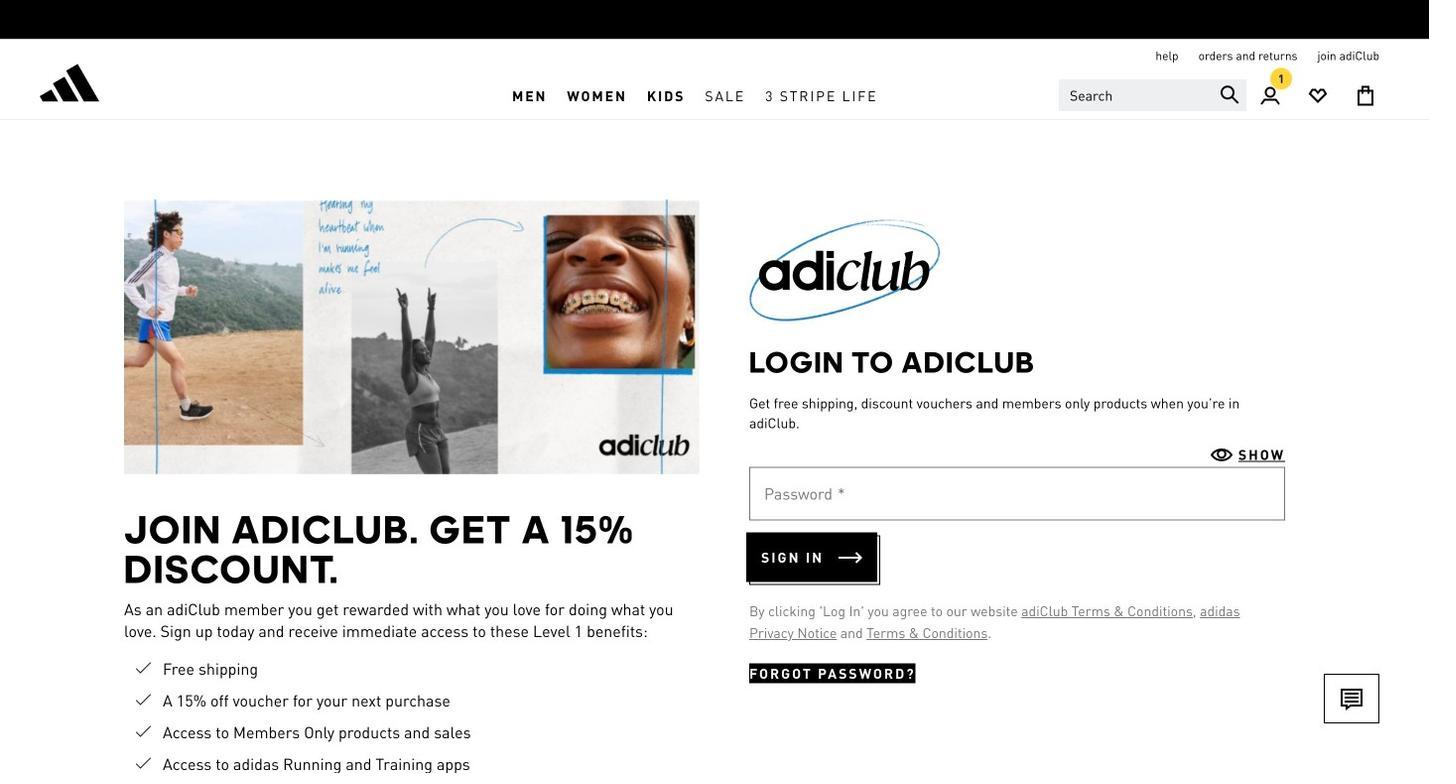 Task type: locate. For each thing, give the bounding box(es) containing it.
Search field
[[1059, 79, 1246, 111]]

main navigation element
[[341, 72, 1049, 119]]



Task type: describe. For each thing, give the bounding box(es) containing it.
Password password field
[[749, 467, 1285, 520]]

top image image
[[729, 199, 960, 321]]

adiclub account portal teaser image
[[124, 199, 700, 474]]



Task type: vqa. For each thing, say whether or not it's contained in the screenshot.
adiclub account portal teaser image
yes



